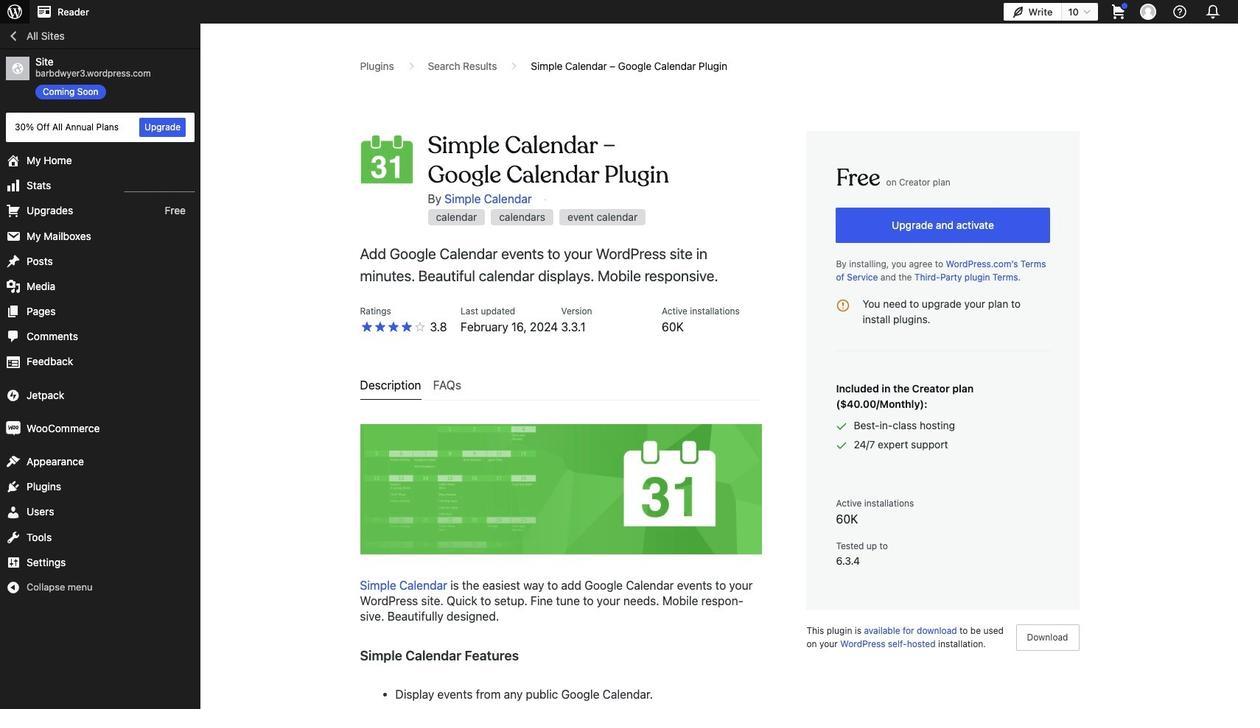 Task type: describe. For each thing, give the bounding box(es) containing it.
simple calendar – google calendar plugin image
[[360, 424, 762, 555]]

manage your notifications image
[[1203, 1, 1223, 22]]

manage your sites image
[[6, 3, 24, 21]]

1 img image from the top
[[6, 388, 21, 403]]

plugin icon image
[[360, 131, 413, 184]]



Task type: locate. For each thing, give the bounding box(es) containing it.
0 vertical spatial img image
[[6, 388, 21, 403]]

highest hourly views 0 image
[[125, 183, 195, 193]]

main content
[[336, 41, 1103, 710]]

menu
[[360, 373, 762, 401]]

2 img image from the top
[[6, 421, 21, 436]]

help image
[[1171, 3, 1189, 21]]

1 vertical spatial img image
[[6, 421, 21, 436]]

my profile image
[[1140, 4, 1156, 20]]

img image
[[6, 388, 21, 403], [6, 421, 21, 436]]

my shopping cart image
[[1110, 3, 1127, 21]]



Task type: vqa. For each thing, say whether or not it's contained in the screenshot.
FOR within the 10% COMMISSION FEE (PLUS STANDARD PROCESSING FEE) FOR PAYMENTS
no



